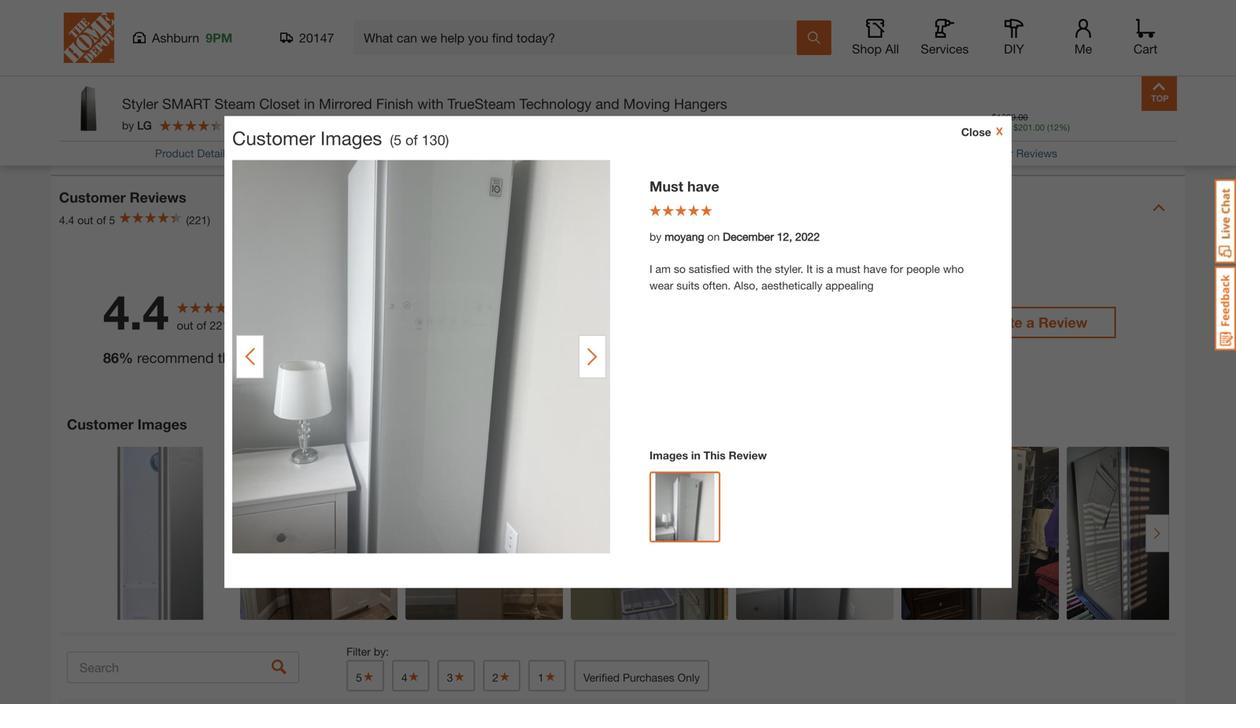 Task type: locate. For each thing, give the bounding box(es) containing it.
0 horizontal spatial 00
[[978, 115, 988, 126]]

star symbol image inside 5 button
[[362, 672, 375, 683]]

1 vertical spatial 221
[[210, 319, 229, 332]]

customer reviews
[[965, 147, 1058, 160], [59, 189, 186, 206]]

1 horizontal spatial year
[[998, 0, 1019, 7]]

product down the reviews
[[245, 350, 295, 367]]

0 vertical spatial 4
[[347, 287, 354, 302]]

customer up 4.4 out of 5 at the left
[[59, 189, 126, 206]]

2 horizontal spatial star symbol image
[[544, 672, 557, 683]]

year down warranty
[[963, 10, 984, 23]]

1 horizontal spatial and
[[1051, 0, 1070, 7]]

1 vertical spatial a
[[1027, 314, 1035, 331]]

satisfied
[[689, 263, 730, 276]]

reviews down 201
[[1017, 147, 1058, 160]]

4.4 for 4.4
[[103, 284, 169, 340]]

close link
[[962, 124, 1004, 141]]

0 horizontal spatial star symbol image
[[408, 672, 420, 683]]

0 vertical spatial with
[[417, 95, 444, 112]]

customer reviews button
[[965, 147, 1058, 160], [965, 147, 1058, 160]]

1699
[[997, 112, 1016, 122]]

221
[[229, 120, 243, 130], [210, 319, 229, 332]]

2 horizontal spatial of
[[406, 132, 418, 148]]

customer reviews down close icon
[[965, 147, 1058, 160]]

2 horizontal spatial 1
[[988, 0, 995, 7]]

9pm
[[206, 30, 233, 45]]

review
[[1039, 314, 1088, 331], [729, 449, 767, 462]]

1 horizontal spatial star symbol image
[[499, 672, 511, 683]]

1 horizontal spatial with
[[733, 263, 754, 276]]

images down recommend
[[138, 416, 187, 433]]

star icon image
[[361, 259, 376, 274], [361, 287, 376, 302], [361, 315, 376, 331], [361, 344, 376, 359], [361, 372, 376, 387]]

1 vertical spatial customer reviews
[[59, 189, 186, 206]]

0 vertical spatial year
[[998, 0, 1019, 7]]

1 star symbol image from the left
[[408, 672, 420, 683]]

1 horizontal spatial (
[[1048, 122, 1050, 133]]

all
[[886, 41, 899, 56]]

review inside button
[[1039, 314, 1088, 331]]

star symbol image left 3 button
[[408, 672, 420, 683]]

2 vertical spatial images
[[650, 449, 688, 462]]

1 horizontal spatial in
[[691, 449, 701, 462]]

0 vertical spatial and
[[1051, 0, 1070, 7]]

people
[[907, 263, 940, 276]]

with up also,
[[733, 263, 754, 276]]

152
[[858, 259, 879, 274]]

&
[[132, 124, 141, 141]]

star symbol image down filter by:
[[362, 672, 375, 683]]

5
[[394, 132, 402, 148], [109, 214, 115, 227], [347, 259, 354, 274], [356, 672, 362, 685]]

me
[[1075, 41, 1093, 56]]

star icon image for 2
[[361, 344, 376, 359]]

star symbol image inside 3 button
[[453, 672, 466, 683]]

0 vertical spatial customer reviews
[[965, 147, 1058, 160]]

00
[[1019, 112, 1028, 122], [978, 115, 988, 126], [1036, 122, 1045, 133]]

star symbol image right 2 button
[[544, 672, 557, 683]]

1 horizontal spatial 4.4
[[103, 284, 169, 340]]

0 vertical spatial product
[[193, 68, 231, 81]]

0 vertical spatial have
[[688, 178, 720, 195]]

2 star symbol image from the left
[[453, 672, 466, 683]]

0 horizontal spatial and
[[596, 95, 620, 112]]

images
[[321, 127, 382, 149], [138, 416, 187, 433], [650, 449, 688, 462]]

customer images main content
[[0, 0, 1237, 705]]

130
[[422, 132, 446, 148]]

images in this review
[[650, 449, 767, 462]]

star symbol image left 2 button
[[453, 672, 466, 683]]

1 vertical spatial reviews
[[130, 189, 186, 206]]

1 vertical spatial 2
[[493, 672, 499, 685]]

filter by:
[[347, 646, 389, 659]]

1 vertical spatial have
[[864, 263, 887, 276]]

live chat image
[[1215, 180, 1237, 264]]

221 button down "steam"
[[227, 120, 245, 130]]

and right parts
[[1051, 0, 1070, 7]]

improve
[[131, 68, 171, 81]]

0 horizontal spatial out
[[77, 214, 93, 227]]

1 horizontal spatial review
[[1039, 314, 1088, 331]]

4.4 for 4.4 out of 5
[[59, 214, 74, 227]]

must have
[[650, 178, 720, 195]]

1 horizontal spatial 2
[[493, 672, 499, 685]]

1 horizontal spatial $
[[992, 112, 997, 122]]

inverter
[[1020, 10, 1057, 23]]

review right write
[[1039, 314, 1088, 331]]

12,
[[777, 230, 793, 243]]

have left for
[[864, 263, 887, 276]]

1 horizontal spatial out
[[177, 319, 193, 332]]

questions
[[59, 124, 128, 141]]

0 vertical spatial review
[[1039, 314, 1088, 331]]

0 horizontal spatial product
[[193, 68, 231, 81]]

me button
[[1059, 19, 1109, 57]]

$ right save
[[1014, 122, 1019, 133]]

1 horizontal spatial of
[[197, 319, 207, 332]]

00 right 1699
[[1019, 112, 1028, 122]]

. right save
[[1016, 112, 1019, 122]]

star symbol image inside 2 button
[[499, 672, 511, 683]]

1 horizontal spatial star symbol image
[[453, 672, 466, 683]]

5 button
[[347, 661, 384, 692]]

1 vertical spatial 4.4
[[103, 284, 169, 340]]

star symbol image for 3
[[453, 672, 466, 683]]

3
[[347, 315, 354, 330], [447, 672, 453, 685]]

provide
[[299, 68, 337, 81]]

star symbol image left 1 button
[[499, 672, 511, 683]]

by:
[[374, 646, 389, 659]]

0 horizontal spatial (
[[390, 132, 394, 148]]

0 vertical spatial reviews
[[1017, 147, 1058, 160]]

0 horizontal spatial 3
[[347, 315, 354, 330]]

by moyang on december 12, 2022
[[650, 230, 820, 243]]

customer
[[232, 127, 315, 149], [965, 147, 1014, 160], [59, 189, 126, 206], [67, 416, 134, 433]]

1 horizontal spatial have
[[864, 263, 887, 276]]

customer inside main content
[[232, 127, 315, 149]]

5 star icon image from the top
[[361, 372, 376, 387]]

221 inside button
[[229, 120, 243, 130]]

star icon image for 3
[[361, 315, 376, 331]]

(
[[1048, 122, 1050, 133], [390, 132, 394, 148]]

3 star symbol image from the left
[[544, 672, 557, 683]]

mirrored
[[319, 95, 372, 112]]

parts
[[1022, 0, 1048, 7]]

1 horizontal spatial images
[[321, 127, 382, 149]]

with right the finish
[[417, 95, 444, 112]]

2 star icon image from the top
[[361, 287, 376, 302]]

0 horizontal spatial a
[[827, 263, 833, 276]]

star symbol image for 2
[[499, 672, 511, 683]]

0 vertical spatial in
[[304, 95, 315, 112]]

0 vertical spatial 2
[[347, 344, 354, 359]]

technology
[[520, 95, 592, 112]]

1 vertical spatial and
[[596, 95, 620, 112]]

221 down "steam"
[[229, 120, 243, 130]]

3 inside button
[[447, 672, 453, 685]]

images down mirrored
[[321, 127, 382, 149]]

0 horizontal spatial of
[[96, 214, 106, 227]]

customer down close link
[[965, 147, 1014, 160]]

0 horizontal spatial 4
[[347, 287, 354, 302]]

diy
[[1004, 41, 1025, 56]]

1 vertical spatial images
[[138, 416, 187, 433]]

1 horizontal spatial 3
[[447, 672, 453, 685]]

1 horizontal spatial a
[[1027, 314, 1035, 331]]

( down the finish
[[390, 132, 394, 148]]

in right closet
[[304, 95, 315, 112]]

reviews
[[232, 319, 271, 332]]

reviews up (221)
[[130, 189, 186, 206]]

1 vertical spatial by
[[650, 230, 662, 243]]

$ up close icon
[[992, 112, 997, 122]]

services
[[921, 41, 969, 56]]

1 horizontal spatial 1
[[538, 672, 544, 685]]

1 vertical spatial 4
[[402, 672, 408, 685]]

$ left 'close'
[[930, 115, 936, 126]]

verified
[[584, 672, 620, 685]]

in left the this
[[691, 449, 701, 462]]

0 vertical spatial a
[[827, 263, 833, 276]]

2 vertical spatial 1
[[538, 672, 544, 685]]

reviews
[[1017, 147, 1058, 160], [130, 189, 186, 206]]

2 horizontal spatial 00
[[1036, 122, 1045, 133]]

with
[[417, 95, 444, 112], [733, 263, 754, 276]]

221 left the reviews
[[210, 319, 229, 332]]

0 vertical spatial out
[[77, 214, 93, 227]]

star symbol image for 4
[[408, 672, 420, 683]]

1 vertical spatial 1
[[347, 372, 354, 387]]

close
[[962, 126, 992, 139]]

1 vertical spatial review
[[729, 449, 767, 462]]

1 star icon image from the top
[[361, 259, 376, 274]]

5 inside customer images ( 5 of 130 )
[[394, 132, 402, 148]]

0 horizontal spatial star symbol image
[[362, 672, 375, 683]]

customer images
[[67, 416, 187, 433]]

0 horizontal spatial year
[[963, 10, 984, 23]]

product right our
[[193, 68, 231, 81]]

a
[[827, 263, 833, 276], [1027, 314, 1035, 331]]

0 vertical spatial by
[[122, 119, 134, 132]]

0 vertical spatial 1
[[988, 0, 995, 7]]

0 vertical spatial 4.4
[[59, 214, 74, 227]]

year up smart
[[998, 0, 1019, 7]]

have right must
[[688, 178, 720, 195]]

close image
[[992, 125, 1004, 138]]

( left %)
[[1048, 122, 1050, 133]]

out
[[77, 214, 93, 227], [177, 319, 193, 332]]

appealing
[[826, 279, 874, 292]]

customer images ( 5 of 130 )
[[232, 127, 449, 149]]

. left 12 at the top right of page
[[1033, 122, 1036, 133]]

by inside customer images main content
[[650, 230, 662, 243]]

00 left close icon
[[978, 115, 988, 126]]

write a review
[[987, 314, 1088, 331]]

0 horizontal spatial have
[[688, 178, 720, 195]]

1 vertical spatial product
[[245, 350, 295, 367]]

0 vertical spatial 221
[[229, 120, 243, 130]]

3 star icon image from the top
[[361, 315, 376, 331]]

styler
[[122, 95, 158, 112]]

1 vertical spatial with
[[733, 263, 754, 276]]

shop all
[[852, 41, 899, 56]]

0 horizontal spatial in
[[304, 95, 315, 112]]

star symbol image inside '4' button
[[408, 672, 420, 683]]

1 horizontal spatial reviews
[[1017, 147, 1058, 160]]

1 horizontal spatial by
[[650, 230, 662, 243]]

1 vertical spatial 3
[[447, 672, 453, 685]]

4 star icon image from the top
[[361, 344, 376, 359]]

0 horizontal spatial review
[[729, 449, 767, 462]]

can
[[93, 68, 111, 81]]

customer down closet
[[232, 127, 315, 149]]

12
[[1050, 122, 1059, 133]]

out of 221 reviews
[[177, 319, 271, 332]]

star symbol image inside 1 button
[[544, 672, 557, 683]]

year
[[998, 0, 1019, 7], [963, 10, 984, 23]]

1 star symbol image from the left
[[362, 672, 375, 683]]

am
[[656, 263, 671, 276]]

1 vertical spatial in
[[691, 449, 701, 462]]

)
[[446, 132, 449, 148]]

and inside limited warranty 1 year parts and labor (in home service), 10 year smart inverter compressor
[[1051, 0, 1070, 7]]

0 horizontal spatial 4.4
[[59, 214, 74, 227]]

0 vertical spatial images
[[321, 127, 382, 149]]

1
[[988, 0, 995, 7], [347, 372, 354, 387], [538, 672, 544, 685]]

by left moyang
[[650, 230, 662, 243]]

0 horizontal spatial images
[[138, 416, 187, 433]]

1 horizontal spatial 4
[[402, 672, 408, 685]]

and left moving
[[596, 95, 620, 112]]

0 horizontal spatial customer reviews
[[59, 189, 186, 206]]

00 left 12 at the top right of page
[[1036, 122, 1045, 133]]

have inside i am so satisfied with the styler. it is a must have for people who wear suits often. also, aesthetically appealing
[[864, 263, 887, 276]]

by for by lg
[[122, 119, 134, 132]]

a right write
[[1027, 314, 1035, 331]]

(in
[[1104, 0, 1116, 7]]

verified purchases only
[[584, 672, 700, 685]]

review right the this
[[729, 449, 767, 462]]

customer reviews up 4.4 out of 5 at the left
[[59, 189, 186, 206]]

a right is
[[827, 263, 833, 276]]

1 vertical spatial of
[[96, 214, 106, 227]]

images left the this
[[650, 449, 688, 462]]

star symbol image
[[408, 672, 420, 683], [499, 672, 511, 683]]

0 horizontal spatial by
[[122, 119, 134, 132]]

star symbol image
[[362, 672, 375, 683], [453, 672, 466, 683], [544, 672, 557, 683]]

1 horizontal spatial 00
[[1019, 112, 1028, 122]]

Search text field
[[67, 653, 299, 684]]

0 vertical spatial of
[[406, 132, 418, 148]]

0 horizontal spatial .
[[1016, 112, 1019, 122]]

2 star symbol image from the left
[[499, 672, 511, 683]]

by left lg
[[122, 119, 134, 132]]

shop all button
[[851, 19, 901, 57]]

and
[[1051, 0, 1070, 7], [596, 95, 620, 112]]

verified purchases only button
[[574, 661, 710, 692]]



Task type: vqa. For each thing, say whether or not it's contained in the screenshot.
The Per associated with 181
no



Task type: describe. For each thing, give the bounding box(es) containing it.
ashburn 9pm
[[152, 30, 233, 45]]

2 vertical spatial of
[[197, 319, 207, 332]]

in inside customer images main content
[[691, 449, 701, 462]]

0 horizontal spatial 1
[[347, 372, 354, 387]]

images for customer images
[[138, 416, 187, 433]]

details
[[197, 147, 231, 160]]

product
[[155, 147, 194, 160]]

aesthetically
[[762, 279, 823, 292]]

product image image
[[63, 83, 114, 135]]

ashburn
[[152, 30, 199, 45]]

$ 1498 00 $ 1699 . 00 save $ 201 . 00 ( 12 %)
[[930, 112, 1070, 134]]

hangers
[[674, 95, 728, 112]]

labor
[[1073, 0, 1101, 7]]

star icon image for 1
[[361, 372, 376, 387]]

styler smart steam closet in mirrored finish with truesteam technology and moving hangers
[[122, 95, 728, 112]]

moyang
[[665, 230, 705, 243]]

star icon image for 5
[[361, 259, 376, 274]]

2 horizontal spatial $
[[1014, 122, 1019, 133]]

it
[[807, 263, 813, 276]]

finish
[[376, 95, 414, 112]]

product details
[[155, 147, 231, 160]]

of inside customer images ( 5 of 130 )
[[406, 132, 418, 148]]

styler.
[[775, 263, 804, 276]]

2022
[[796, 230, 820, 243]]

limited warranty 1 year parts and labor (in home service), 10 year smart inverter compressor
[[902, 0, 1149, 23]]

also,
[[734, 279, 759, 292]]

write
[[987, 314, 1023, 331]]

1 inside 1 button
[[538, 672, 544, 685]]

only
[[678, 672, 700, 685]]

closet
[[259, 95, 300, 112]]

our
[[174, 68, 190, 81]]

review inside customer images main content
[[729, 449, 767, 462]]

customer down 86
[[67, 416, 134, 433]]

thumbnail image
[[656, 474, 715, 553]]

20147
[[299, 30, 334, 45]]

1498
[[936, 112, 978, 134]]

2 button
[[483, 661, 521, 692]]

5 inside button
[[356, 672, 362, 685]]

the home depot logo image
[[64, 13, 114, 63]]

must
[[836, 263, 861, 276]]

truesteam
[[448, 95, 516, 112]]

specifications
[[415, 147, 484, 160]]

is
[[816, 263, 824, 276]]

0 horizontal spatial $
[[930, 115, 936, 126]]

images for customer images ( 5 of 130 )
[[321, 127, 382, 149]]

cart
[[1134, 41, 1158, 56]]

purchases
[[623, 672, 675, 685]]

1 horizontal spatial product
[[245, 350, 295, 367]]

( inside $ 1498 00 $ 1699 . 00 save $ 201 . 00 ( 12 %)
[[1048, 122, 1050, 133]]

4.4 out of 5
[[59, 214, 115, 227]]

recommend
[[137, 350, 214, 367]]

moving
[[624, 95, 670, 112]]

the
[[757, 263, 772, 276]]

1 inside limited warranty 1 year parts and labor (in home service), 10 year smart inverter compressor
[[988, 0, 995, 7]]

this
[[218, 350, 241, 367]]

save
[[992, 122, 1011, 133]]

service),
[[902, 10, 944, 23]]

20147 button
[[280, 30, 335, 46]]

shop
[[852, 41, 882, 56]]

221 button down smart
[[160, 119, 245, 132]]

so
[[674, 263, 686, 276]]

0 horizontal spatial with
[[417, 95, 444, 112]]

information?
[[234, 68, 296, 81]]

star symbol image for 1
[[544, 672, 557, 683]]

a inside i am so satisfied with the styler. it is a must have for people who wear suits often. also, aesthetically appealing
[[827, 263, 833, 276]]

cart link
[[1129, 19, 1163, 57]]

86
[[103, 350, 119, 367]]

10
[[947, 10, 960, 23]]

1 button
[[529, 661, 566, 692]]

by lg
[[122, 119, 152, 132]]

smart
[[162, 95, 211, 112]]

smart
[[987, 10, 1017, 23]]

86 % recommend this product
[[103, 350, 295, 367]]

for
[[890, 263, 904, 276]]

steam
[[215, 95, 255, 112]]

warranty
[[941, 0, 985, 7]]

lg
[[137, 119, 152, 132]]

1 vertical spatial out
[[177, 319, 193, 332]]

by for by moyang on december 12, 2022
[[650, 230, 662, 243]]

with inside i am so satisfied with the styler. it is a must have for people who wear suits often. also, aesthetically appealing
[[733, 263, 754, 276]]

(221)
[[186, 214, 210, 227]]

this
[[704, 449, 726, 462]]

how can we improve our product information? provide feedback.
[[67, 68, 388, 81]]

we
[[114, 68, 128, 81]]

compressor
[[1060, 10, 1121, 23]]

home
[[1119, 0, 1149, 7]]

on
[[708, 230, 720, 243]]

What can we help you find today? search field
[[364, 21, 796, 54]]

0 horizontal spatial reviews
[[130, 189, 186, 206]]

who
[[943, 263, 964, 276]]

2 horizontal spatial images
[[650, 449, 688, 462]]

how can we improve our product information? provide feedback. link
[[67, 68, 388, 81]]

( inside customer images ( 5 of 130 )
[[390, 132, 394, 148]]

1 horizontal spatial customer reviews
[[965, 147, 1058, 160]]

feedback.
[[340, 68, 388, 81]]

201
[[1019, 122, 1033, 133]]

4 inside button
[[402, 672, 408, 685]]

%)
[[1059, 122, 1070, 133]]

35
[[858, 287, 872, 302]]

star icon image for 4
[[361, 287, 376, 302]]

i am so satisfied with the styler. it is a must have for people who wear suits often. also, aesthetically appealing
[[650, 263, 964, 292]]

2 inside button
[[493, 672, 499, 685]]

star symbol image for 5
[[362, 672, 375, 683]]

0 vertical spatial 3
[[347, 315, 354, 330]]

diy button
[[989, 19, 1040, 57]]

how
[[67, 68, 90, 81]]

0 horizontal spatial 2
[[347, 344, 354, 359]]

1 horizontal spatial .
[[1033, 122, 1036, 133]]

feedback link image
[[1215, 266, 1237, 351]]

a inside button
[[1027, 314, 1035, 331]]

%
[[119, 350, 133, 367]]

services button
[[920, 19, 970, 57]]

questions & answers
[[59, 124, 204, 141]]

top button
[[1142, 76, 1178, 111]]

wear
[[650, 279, 674, 292]]

1 vertical spatial year
[[963, 10, 984, 23]]

4 button
[[392, 661, 430, 692]]



